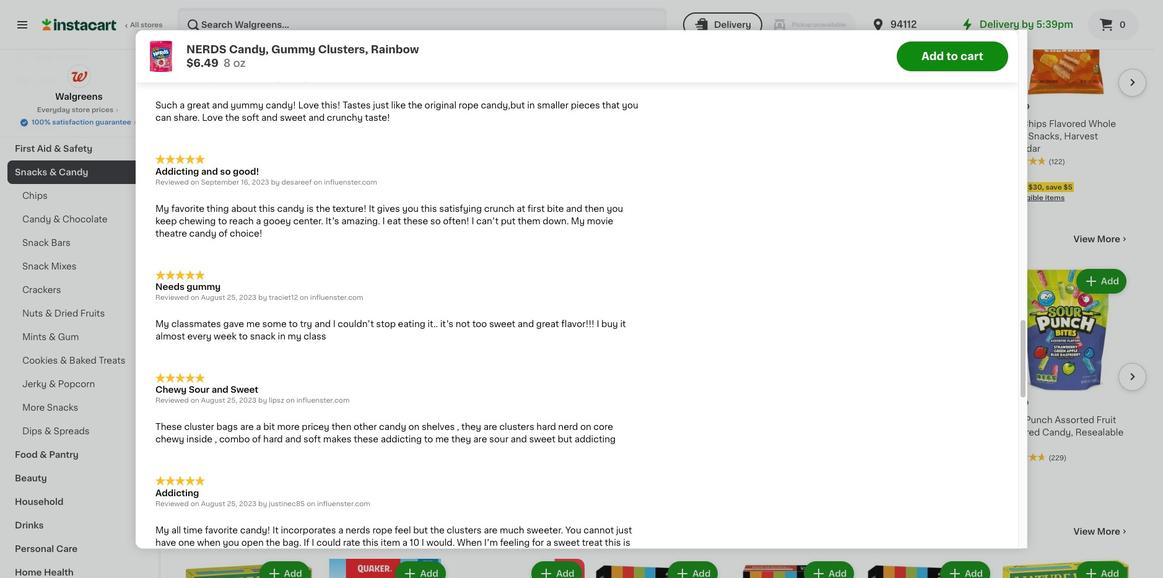 Task type: locate. For each thing, give the bounding box(es) containing it.
0 vertical spatial clusters,
[[318, 44, 369, 54]]

49 right 4
[[1021, 104, 1030, 111]]

1 vertical spatial snack bars
[[186, 525, 263, 538]]

bars inside godiva milk chocolate, salted caramel, 8 mini bars
[[694, 428, 714, 437]]

clusters up sour
[[500, 265, 535, 274]]

0 horizontal spatial candy
[[189, 71, 217, 80]]

1 vertical spatial rainbow
[[499, 428, 537, 437]]

all
[[171, 368, 181, 377]]

see for 4
[[1003, 195, 1017, 202]]

view for candy & chocolate
[[1074, 235, 1096, 244]]

these inside my favorite thing about this candy is the texture! it gives you this satisfying crunch at first bite and then you keep chewing to reach a gooey center. it's amazing. i eat these so often! i can't put them down. my movie theatre candy of choice!
[[404, 59, 428, 68]]

classmates
[[171, 162, 221, 171]]

flavored inside doritos flavored tortilla chips, nacho cheese
[[356, 120, 394, 129]]

item carousel region containing 5
[[186, 0, 1147, 212]]

desareef
[[282, 21, 312, 28]]

service type group
[[683, 12, 856, 37]]

nerds inside nerds candy, gummy clusters, rainbow $6.49 8 oz
[[187, 44, 227, 54]]

5 for doritos
[[329, 103, 338, 116]]

$ inside '$ 2 79'
[[188, 400, 193, 407]]

size for haribo
[[213, 428, 231, 437]]

milk
[[359, 416, 376, 425], [633, 416, 650, 425]]

2 view from the top
[[1074, 527, 1096, 536]]

at inside my favorite thing about this candy is the texture! it gives you this satisfying crunch at first bite and then you keep chewing to reach a gooey center. it's amazing. i eat these so often! i can't put them down. my movie theatre candy of choice!
[[517, 47, 526, 55]]

0 horizontal spatial cheese
[[265, 120, 298, 129]]

1 free from the left
[[214, 89, 230, 96]]

spend $30, save $5 see eligible items for 49
[[1003, 184, 1073, 202]]

sweet inside my classmates gave me some to try and i couldn't stop eating it.. it's not too sweet and great flavor!!! i buy it almost every week to snack in my class
[[489, 162, 516, 171]]

delivery inside delivery by 5:39pm link
[[980, 20, 1020, 29]]

$5 down the snack
[[247, 184, 256, 190]]

49 inside $ 2 49
[[475, 104, 485, 111]]

sweet inside these cluster bags are a  bit more pricey then other candy on shelves , they are clusters hard nerd on core chewy inside , combo of hard and soft makes these addicting to me they are sour and sweet but addicting
[[529, 278, 556, 286]]

0 horizontal spatial sour
[[189, 228, 210, 237]]

1 gluten- from the left
[[187, 89, 214, 96]]

see down the "class"
[[322, 197, 336, 204]]

2023 right 25,
[[239, 240, 257, 247]]

by left 'lipsz' at the left top
[[258, 240, 267, 247]]

candy & chocolate up bit
[[186, 233, 320, 246]]

8 down thing
[[224, 58, 231, 68]]

at down gummy!
[[362, 496, 371, 505]]

me inside 'i love the crunch, the tangy flavor and the gummy! once you eat one you can't stop! definitely recommend these. it's my guilty pleasure. every time i shop at the store i have to grab me a bag !'
[[475, 496, 489, 505]]

a up rate
[[338, 368, 344, 377]]

save for 4
[[1046, 184, 1063, 190]]

2 horizontal spatial bars
[[694, 428, 714, 437]]

0 horizontal spatial these
[[354, 278, 379, 286]]

chocolate
[[62, 215, 108, 224], [248, 233, 320, 246], [379, 416, 424, 425]]

items
[[1046, 195, 1065, 202], [364, 197, 384, 204]]

it up amazing.
[[369, 47, 375, 55]]

clusters, for nerds candy, gummy clusters, rainbow
[[458, 428, 497, 437]]

29 inside 5 29
[[1020, 400, 1029, 407]]

0 horizontal spatial $5
[[247, 184, 256, 190]]

$ inside $ 2 99
[[325, 400, 329, 407]]

and right bite
[[566, 47, 583, 55]]

they right shelves
[[462, 265, 482, 274]]

1 addicting from the left
[[381, 278, 422, 286]]

1 horizontal spatial of
[[252, 278, 261, 286]]

grain
[[1003, 132, 1027, 141]]

size inside 'haribo gummi candy, share size'
[[213, 428, 231, 437]]

2 horizontal spatial $30,
[[1029, 184, 1045, 190]]

1 vertical spatial me
[[436, 278, 449, 286]]

crunchy
[[225, 120, 262, 129]]

all
[[130, 22, 139, 29]]

delivery for delivery
[[714, 20, 752, 29]]

100% satisfaction guarantee button
[[19, 115, 139, 128]]

see down cheddar
[[1003, 195, 1017, 202]]

1 horizontal spatial $30,
[[348, 186, 363, 193]]

candy inside these cluster bags are a  bit more pricey then other candy on shelves , they are clusters hard nerd on core chewy inside , combo of hard and soft makes these addicting to me they are sour and sweet but addicting
[[379, 265, 406, 274]]

me inside my classmates gave me some to try and i couldn't stop eating it.. it's not too sweet and great flavor!!! i buy it almost every week to snack in my class
[[246, 162, 260, 171]]

milk for chocolate
[[359, 416, 376, 425]]

2 horizontal spatial $5
[[1064, 184, 1073, 190]]

99 up reese's
[[339, 400, 348, 407]]

2 horizontal spatial save
[[1046, 184, 1063, 190]]

nerds for nerds candy, gummy clusters, rainbow
[[458, 416, 490, 425]]

product group
[[186, 0, 312, 203], [322, 0, 448, 206], [458, 0, 585, 203], [595, 0, 721, 191], [731, 0, 857, 203], [867, 0, 993, 203], [1003, 0, 1130, 203], [186, 267, 312, 461], [1003, 267, 1130, 474], [186, 559, 312, 578], [322, 559, 448, 578], [458, 559, 585, 578], [595, 559, 721, 578], [731, 559, 857, 578], [867, 559, 993, 578], [1003, 559, 1130, 578]]

1 vertical spatial candy & chocolate link
[[186, 232, 320, 247]]

my inside my classmates gave me some to try and i couldn't stop eating it.. it's not too sweet and great flavor!!! i buy it almost every week to snack in my class
[[288, 174, 302, 183]]

it's inside my favorite thing about this candy is the texture! it gives you this satisfying crunch at first bite and then you keep chewing to reach a gooey center. it's amazing. i eat these so often! i can't put them down. my movie theatre candy of choice!
[[326, 59, 339, 68]]

0 vertical spatial is
[[307, 47, 314, 55]]

0 vertical spatial candy & chocolate link
[[7, 208, 151, 231]]

3
[[602, 103, 610, 116]]

by inside chewy sour and sweet reviewed on august 25, 2023 by lipsz on influenster.com
[[258, 240, 267, 247]]

item
[[381, 381, 400, 389]]

rainbow inside nerds candy, gummy clusters, rainbow $6.49 8 oz
[[371, 44, 419, 54]]

0 horizontal spatial 5
[[193, 103, 202, 116]]

1 49 from the left
[[475, 104, 485, 111]]

eat
[[387, 59, 401, 68], [421, 484, 435, 492]]

0 vertical spatial view more link
[[1074, 233, 1130, 246]]

1 horizontal spatial my
[[288, 174, 302, 183]]

0 vertical spatial me
[[246, 162, 260, 171]]

$ inside $ 5 69
[[188, 104, 193, 111]]

my left all
[[156, 368, 169, 377]]

drinks link
[[7, 514, 151, 537]]

1 horizontal spatial time
[[312, 496, 331, 505]]

items for 49
[[1046, 195, 1065, 202]]

gum
[[58, 333, 79, 341]]

cheese down 'tortilla' on the left top of the page
[[383, 132, 416, 141]]

lists
[[35, 77, 56, 86]]

1 horizontal spatial store
[[390, 496, 412, 505]]

buy!
[[184, 393, 203, 402]]

$
[[188, 104, 193, 111], [325, 104, 329, 111], [461, 104, 465, 111], [597, 104, 602, 111], [188, 400, 193, 407], [325, 400, 329, 407]]

0 vertical spatial at
[[517, 47, 526, 55]]

gummy inside nerds candy, gummy clusters, rainbow $6.49 8 oz
[[271, 44, 316, 54]]

cart
[[961, 51, 984, 61]]

1 vertical spatial add
[[1102, 277, 1120, 286]]

godiva
[[595, 416, 631, 425]]

a right reach
[[256, 59, 261, 68]]

on left shelves
[[409, 265, 420, 274]]

3 gluten- from the left
[[732, 89, 759, 96]]

0 vertical spatial eat
[[387, 59, 401, 68]]

by left desareef
[[271, 21, 280, 28]]

eat inside 'i love the crunch, the tangy flavor and the gummy! once you eat one you can't stop! definitely recommend these. it's my guilty pleasure. every time i shop at the store i have to grab me a bag !'
[[421, 484, 435, 492]]

1 horizontal spatial bars
[[232, 525, 263, 538]]

to left cart
[[947, 51, 959, 61]]

snacks, inside cheetos crunchy cheese flavored snacks, flamin' hot flavored
[[225, 132, 259, 141]]

choice!
[[230, 71, 263, 80]]

snack bars link up sweet amazing candies!
[[186, 524, 263, 539]]

and inside my favorite thing about this candy is the texture! it gives you this satisfying crunch at first bite and then you keep chewing to reach a gooey center. it's amazing. i eat these so often! i can't put them down. my movie theatre candy of choice!
[[566, 47, 583, 55]]

$ inside $ 5 99
[[325, 104, 329, 111]]

1 view more link from the top
[[1074, 233, 1130, 246]]

pantry
[[49, 451, 79, 459]]

then up movie at right top
[[585, 47, 605, 55]]

& for jerky & popcorn link
[[49, 380, 56, 389]]

2 horizontal spatial free
[[759, 89, 775, 96]]

1 horizontal spatial spend $30, save $5 see eligible items
[[1003, 184, 1073, 202]]

dried
[[54, 309, 78, 318]]

2 gluten-free from the left
[[460, 89, 502, 96]]

clusters inside 'my all time favorite candy! it incorporates a nerds rope feel but the clusters are much sweeter. you cannot just have one when you open the bag. if i could rate this item a 10 i would. when i'm feeling for a sweet treat this is what i buy!'
[[447, 368, 482, 377]]

snacks & candy link
[[7, 160, 151, 184]]

0 horizontal spatial one
[[178, 381, 195, 389]]

1 horizontal spatial chocolate
[[248, 233, 320, 246]]

5 up bag
[[1010, 399, 1019, 412]]

2 free from the left
[[486, 89, 502, 96]]

candy up cluster on the top of the page
[[186, 233, 231, 246]]

movie
[[587, 59, 614, 68]]

eat right once
[[421, 484, 435, 492]]

my inside my classmates gave me some to try and i couldn't stop eating it.. it's not too sweet and great flavor!!! i buy it almost every week to snack in my class
[[156, 162, 169, 171]]

other
[[354, 265, 377, 274]]

the inside my favorite thing about this candy is the texture! it gives you this satisfying crunch at first bite and then you keep chewing to reach a gooey center. it's amazing. i eat these so often! i can't put them down. my movie theatre candy of choice!
[[316, 47, 330, 55]]

items down my classmates gave me some to try and i couldn't stop eating it.. it's not too sweet and great flavor!!! i buy it almost every week to snack in my class
[[364, 197, 384, 204]]

0 vertical spatial hard
[[537, 265, 556, 274]]

0 vertical spatial clusters
[[500, 265, 535, 274]]

oz down about
[[233, 58, 246, 68]]

1 vertical spatial at
[[362, 496, 371, 505]]

0 vertical spatial add
[[922, 51, 945, 61]]

it
[[369, 47, 375, 55], [273, 368, 279, 377]]

1 horizontal spatial 8
[[666, 428, 671, 437]]

& inside 'link'
[[49, 333, 56, 341]]

&
[[54, 144, 61, 153], [49, 168, 57, 177], [53, 215, 60, 224], [234, 233, 245, 246], [45, 309, 52, 318], [49, 333, 56, 341], [60, 356, 67, 365], [49, 380, 56, 389], [44, 427, 51, 436], [40, 451, 47, 459]]

1 size from the left
[[213, 428, 231, 437]]

chocolate down 'chips' link
[[62, 215, 108, 224]]

rainbow inside nerds candy, gummy clusters, rainbow
[[499, 428, 537, 437]]

2 horizontal spatial candy
[[379, 265, 406, 274]]

one up the buy!
[[178, 381, 195, 389]]

0 vertical spatial bars
[[51, 239, 71, 247]]

these
[[404, 59, 428, 68], [354, 278, 379, 286]]

$ left 79
[[188, 400, 193, 407]]

flavored up harvest
[[1050, 120, 1087, 129]]

gummy inside nerds candy, gummy clusters, rainbow
[[526, 416, 560, 425]]

5 for cheetos
[[193, 103, 202, 116]]

clusters, inside nerds candy, gummy clusters, rainbow $6.49 8 oz
[[318, 44, 369, 54]]

2 snacks, from the left
[[1029, 132, 1062, 141]]

candies!
[[225, 550, 264, 558]]

$ down often!
[[461, 104, 465, 111]]

have left grab at the bottom left of page
[[419, 496, 440, 505]]

$5 down (122)
[[1064, 184, 1073, 190]]

chocolate up butter
[[379, 416, 424, 425]]

gummy for nerds candy, gummy clusters, rainbow
[[526, 416, 560, 425]]

chocolate up more
[[248, 233, 320, 246]]

2 milk from the left
[[633, 416, 650, 425]]

& left baked
[[60, 356, 67, 365]]

cheese inside cheetos crunchy cheese flavored snacks, flamin' hot flavored
[[265, 120, 298, 129]]

product group containing 4
[[1003, 0, 1130, 203]]

eligible down cheddar
[[1018, 195, 1044, 202]]

almost
[[156, 174, 185, 183]]

1 horizontal spatial oz
[[233, 58, 246, 68]]

clusters
[[500, 265, 535, 274], [447, 368, 482, 377]]

$ for reese's milk chocolate king size peanut butter cups candy
[[325, 400, 329, 407]]

1 vertical spatial one
[[437, 484, 453, 492]]

to left grab at the bottom left of page
[[442, 496, 451, 505]]

size down reese's
[[322, 428, 340, 437]]

free
[[214, 89, 230, 96], [486, 89, 502, 96], [759, 89, 775, 96]]

& inside "link"
[[44, 427, 51, 436]]

1 horizontal spatial it
[[369, 47, 375, 55]]

view
[[1074, 235, 1096, 244], [1074, 527, 1096, 536]]

None search field
[[177, 7, 667, 42]]

whole
[[1089, 120, 1117, 129]]

cheese
[[265, 120, 298, 129], [383, 132, 416, 141]]

save inside button
[[229, 184, 245, 190]]

but inside these cluster bags are a  bit more pricey then other candy on shelves , they are clusters hard nerd on core chewy inside , combo of hard and soft makes these addicting to me they are sour and sweet but addicting
[[558, 278, 573, 286]]

but
[[558, 278, 573, 286], [413, 368, 428, 377]]

me right grab at the bottom left of page
[[475, 496, 489, 505]]

0 vertical spatial 99
[[339, 104, 349, 111]]

and inside 'i love the crunch, the tangy flavor and the gummy! once you eat one you can't stop! definitely recommend these. it's my guilty pleasure. every time i shop at the store i have to grab me a bag !'
[[302, 484, 319, 492]]

my for my all time favorite candy! it incorporates a nerds rope feel but the clusters are much sweeter. you cannot just have one when you open the bag. if i could rate this item a 10 i would. when i'm feeling for a sweet treat this is what i buy!
[[156, 368, 169, 377]]

1 vertical spatial gummy
[[526, 416, 560, 425]]

oz
[[233, 58, 246, 68], [199, 169, 207, 176]]

sweet inside chewy sour and sweet reviewed on august 25, 2023 by lipsz on influenster.com
[[231, 228, 259, 237]]

$30, inside button
[[212, 184, 227, 190]]

you
[[402, 47, 419, 55], [607, 47, 624, 55], [223, 381, 239, 389], [402, 484, 418, 492], [456, 484, 472, 492]]

item carousel region containing 2
[[186, 262, 1147, 505]]

1 vertical spatial eat
[[421, 484, 435, 492]]

addicting
[[156, 331, 199, 340]]

candy, down assorted
[[1043, 428, 1074, 437]]

snack bars up "snack mixes"
[[22, 239, 71, 247]]

$30, for 4
[[1029, 184, 1045, 190]]

are inside 'my all time favorite candy! it incorporates a nerds rope feel but the clusters are much sweeter. you cannot just have one when you open the bag. if i could rate this item a 10 i would. when i'm feeling for a sweet treat this is what i buy!'
[[484, 368, 498, 377]]

cookies & baked treats
[[22, 356, 126, 365]]

1 horizontal spatial eligible
[[1018, 195, 1044, 202]]

candy, inside 'haribo gummi candy, share size'
[[258, 416, 289, 425]]

candy & chocolate link down snacks & candy link
[[7, 208, 151, 231]]

one up grab at the bottom left of page
[[437, 484, 453, 492]]

1 horizontal spatial clusters,
[[458, 428, 497, 437]]

crunch
[[484, 47, 515, 55]]

gluten- for cheetos crunchy cheese flavored snacks, flamin' hot flavored
[[187, 89, 214, 96]]

it's
[[440, 162, 454, 171]]

all stores link
[[42, 7, 164, 42]]

texture!
[[333, 47, 367, 55]]

1 milk from the left
[[359, 416, 376, 425]]

spend down every
[[187, 184, 210, 190]]

gluten- up 69
[[187, 89, 214, 96]]

time inside 'i love the crunch, the tangy flavor and the gummy! once you eat one you can't stop! definitely recommend these. it's my guilty pleasure. every time i shop at the store i have to grab me a bag !'
[[312, 496, 331, 505]]

addicting down shelves
[[381, 278, 422, 286]]

could
[[317, 381, 341, 389]]

and inside chewy sour and sweet reviewed on august 25, 2023 by lipsz on influenster.com
[[212, 228, 229, 237]]

0 horizontal spatial but
[[413, 368, 428, 377]]

0 horizontal spatial clusters,
[[318, 44, 369, 54]]

& right jerky
[[49, 380, 56, 389]]

1 vertical spatial my
[[201, 496, 214, 505]]

home
[[15, 568, 42, 577]]

2023
[[252, 21, 269, 28], [239, 240, 257, 247]]

flamin'
[[261, 132, 292, 141]]

walgreens link
[[55, 64, 103, 103]]

99 inside $ 5 99
[[339, 104, 349, 111]]

food
[[15, 451, 38, 459]]

beauty
[[15, 474, 47, 483]]

gluten-free up $ 2 49
[[460, 89, 502, 96]]

open
[[242, 381, 264, 389]]

1 horizontal spatial 49
[[1021, 104, 1030, 111]]

eat down gives
[[387, 59, 401, 68]]

0 horizontal spatial snack bars
[[22, 239, 71, 247]]

snack up sweet amazing candies!
[[186, 525, 229, 538]]

1 vertical spatial then
[[332, 265, 352, 274]]

all stores
[[130, 22, 163, 29]]

more for candy & chocolate
[[1098, 235, 1121, 244]]

2
[[465, 103, 474, 116], [193, 399, 201, 412], [329, 399, 338, 412]]

milk inside reese's milk chocolate king size peanut butter cups candy
[[359, 416, 376, 425]]

these down other
[[354, 278, 379, 286]]

1 horizontal spatial rainbow
[[499, 428, 537, 437]]

save down my classmates gave me some to try and i couldn't stop eating it.. it's not too sweet and great flavor!!! i buy it almost every week to snack in my class
[[365, 186, 381, 193]]

to inside these cluster bags are a  bit more pricey then other candy on shelves , they are clusters hard nerd on core chewy inside , combo of hard and soft makes these addicting to me they are sour and sweet but addicting
[[424, 278, 433, 286]]

then inside these cluster bags are a  bit more pricey then other candy on shelves , they are clusters hard nerd on core chewy inside , combo of hard and soft makes these addicting to me they are sour and sweet but addicting
[[332, 265, 352, 274]]

2023 inside chewy sour and sweet reviewed on august 25, 2023 by lipsz on influenster.com
[[239, 240, 257, 247]]

0 vertical spatial they
[[462, 265, 482, 274]]

inside
[[187, 278, 213, 286]]

1 vertical spatial snack
[[22, 262, 49, 271]]

and up august
[[212, 228, 229, 237]]

have inside 'i love the crunch, the tangy flavor and the gummy! once you eat one you can't stop! definitely recommend these. it's my guilty pleasure. every time i shop at the store i have to grab me a bag !'
[[419, 496, 440, 505]]

1 horizontal spatial snacks,
[[1029, 132, 1062, 141]]

candy inside reese's milk chocolate king size peanut butter cups candy
[[322, 441, 351, 449]]

rainbow for nerds candy, gummy clusters, rainbow $6.49 8 oz
[[371, 44, 419, 54]]

1 horizontal spatial these
[[404, 59, 428, 68]]

item carousel region
[[186, 0, 1147, 212], [186, 262, 1147, 505]]

100%
[[32, 119, 50, 126]]

0 vertical spatial item carousel region
[[186, 0, 1147, 212]]

& right food
[[40, 451, 47, 459]]

candy down peanut
[[322, 441, 351, 449]]

size
[[213, 428, 231, 437], [322, 428, 340, 437]]

my up keep
[[156, 47, 169, 55]]

is
[[307, 47, 314, 55], [624, 381, 631, 389]]

& right aid
[[54, 144, 61, 153]]

much
[[500, 368, 525, 377]]

0 vertical spatial my
[[288, 174, 302, 183]]

best
[[326, 90, 339, 96]]

view more link for candy & chocolate
[[1074, 233, 1130, 246]]

walgreens logo image
[[67, 64, 91, 88]]

0 vertical spatial view more
[[1074, 235, 1121, 244]]

99 inside $ 2 99
[[339, 400, 348, 407]]

2 vertical spatial bars
[[232, 525, 263, 538]]

spend for $
[[323, 186, 346, 193]]

pleasure.
[[243, 496, 283, 505]]

0 horizontal spatial addicting
[[381, 278, 422, 286]]

rate
[[343, 381, 360, 389]]

2 horizontal spatial 5
[[1010, 399, 1019, 412]]

view for snack bars
[[1074, 527, 1096, 536]]

29
[[611, 104, 621, 111], [1020, 400, 1029, 407]]

free for 2
[[486, 89, 502, 96]]

sweet inside 'my all time favorite candy! it incorporates a nerds rope feel but the clusters are much sweeter. you cannot just have one when you open the bag. if i could rate this item a 10 i would. when i'm feeling for a sweet treat this is what i buy!'
[[554, 381, 580, 389]]

1 vertical spatial but
[[413, 368, 428, 377]]

2 49 from the left
[[1021, 104, 1030, 111]]

me inside these cluster bags are a  bit more pricey then other candy on shelves , they are clusters hard nerd on core chewy inside , combo of hard and soft makes these addicting to me they are sour and sweet but addicting
[[436, 278, 449, 286]]

0 horizontal spatial ,
[[215, 278, 217, 286]]

my inside 'my all time favorite candy! it incorporates a nerds rope feel but the clusters are much sweeter. you cannot just have one when you open the bag. if i could rate this item a 10 i would. when i'm feeling for a sweet treat this is what i buy!'
[[156, 368, 169, 377]]

by left 5:39pm
[[1022, 20, 1035, 29]]

gluten-free up 69
[[187, 89, 230, 96]]

my right in
[[288, 174, 302, 183]]

to down thing
[[218, 59, 227, 68]]

1 horizontal spatial one
[[437, 484, 453, 492]]

$ down best
[[325, 104, 329, 111]]

free down reach
[[214, 89, 230, 96]]

8 inside nerds candy, gummy clusters, rainbow $6.49 8 oz
[[224, 58, 231, 68]]

0 vertical spatial time
[[183, 368, 203, 377]]

tangy
[[249, 484, 274, 492]]

first aid & safety link
[[7, 137, 151, 160]]

0 vertical spatial it
[[369, 47, 375, 55]]

2 view more link from the top
[[1074, 526, 1130, 538]]

first aid & safety
[[15, 144, 92, 153]]

clusters up when at the bottom
[[447, 368, 482, 377]]

then up makes
[[332, 265, 352, 274]]

5
[[193, 103, 202, 116], [329, 103, 338, 116], [1010, 399, 1019, 412]]

1 vertical spatial it
[[621, 162, 626, 171]]

candy
[[277, 47, 304, 55], [189, 71, 217, 80], [379, 265, 406, 274]]

0 horizontal spatial add
[[922, 51, 945, 61]]

spend down the "class"
[[323, 186, 346, 193]]

it inside 'my all time favorite candy! it incorporates a nerds rope feel but the clusters are much sweeter. you cannot just have one when you open the bag. if i could rate this item a 10 i would. when i'm feeling for a sweet treat this is what i buy!'
[[273, 368, 279, 377]]

cheese up flamin'
[[265, 120, 298, 129]]

free down put
[[486, 89, 502, 96]]

i right 10
[[422, 381, 424, 389]]

size inside reese's milk chocolate king size peanut butter cups candy
[[322, 428, 340, 437]]

0 horizontal spatial by
[[258, 240, 267, 247]]

2 view more from the top
[[1074, 527, 1121, 536]]

1 vertical spatial sour
[[1003, 416, 1023, 425]]

snack up crackers
[[22, 262, 49, 271]]

& down first aid & safety
[[49, 168, 57, 177]]

favorite inside my favorite thing about this candy is the texture! it gives you this satisfying crunch at first bite and then you keep chewing to reach a gooey center. it's amazing. i eat these so often! i can't put them down. my movie theatre candy of choice!
[[171, 47, 204, 55]]

store up '100% satisfaction guarantee' button
[[72, 107, 90, 113]]

candy down safety
[[59, 168, 88, 177]]

1 snacks, from the left
[[225, 132, 259, 141]]

1 vertical spatial have
[[419, 496, 440, 505]]

save for $
[[365, 186, 381, 193]]

2 horizontal spatial me
[[475, 496, 489, 505]]

2 vertical spatial more
[[1098, 527, 1121, 536]]

the down once
[[373, 496, 387, 505]]

eligible down the couldn't
[[337, 197, 363, 204]]

1 view from the top
[[1074, 235, 1096, 244]]

0 vertical spatial cheese
[[265, 120, 298, 129]]

candy, up (346)
[[492, 416, 523, 425]]

snacks down jerky & popcorn
[[47, 403, 78, 412]]

guilty
[[216, 496, 241, 505]]

0 button
[[1089, 10, 1140, 40]]

5 up doritos
[[329, 103, 338, 116]]

2 item carousel region from the top
[[186, 262, 1147, 505]]

and
[[566, 47, 583, 55], [315, 162, 331, 171], [518, 162, 534, 171], [212, 228, 229, 237], [285, 278, 302, 286], [511, 278, 527, 286], [302, 484, 319, 492]]

gluten-
[[187, 89, 214, 96], [460, 89, 486, 96], [732, 89, 759, 96]]

nuts & dried fruits
[[22, 309, 105, 318]]

free left vegan
[[759, 89, 775, 96]]

spend $30, save $5 see eligible items down the couldn't
[[322, 186, 392, 204]]

are up sour
[[484, 265, 497, 274]]

down.
[[543, 59, 569, 68]]

2 reviewed from the top
[[156, 240, 189, 247]]

are up i'm
[[484, 368, 498, 377]]

first
[[15, 144, 35, 153]]

you up grab at the bottom left of page
[[456, 484, 472, 492]]

snack bars link up the mixes on the top left of page
[[7, 231, 151, 255]]

clusters inside these cluster bags are a  bit more pricey then other candy on shelves , they are clusters hard nerd on core chewy inside , combo of hard and soft makes these addicting to me they are sour and sweet but addicting
[[500, 265, 535, 274]]

free for cheetos crunchy cheese flavored snacks, flamin' hot flavored
[[214, 89, 230, 96]]

view more for snack bars
[[1074, 527, 1121, 536]]

flavored up bag
[[1003, 428, 1041, 437]]

influenster.com up texture!
[[324, 21, 377, 28]]

0 horizontal spatial eligible
[[337, 197, 363, 204]]

see for $
[[322, 197, 336, 204]]

to inside my favorite thing about this candy is the texture! it gives you this satisfying crunch at first bite and then you keep chewing to reach a gooey center. it's amazing. i eat these so often! i can't put them down. my movie theatre candy of choice!
[[218, 59, 227, 68]]

1 gluten-free from the left
[[187, 89, 230, 96]]

0 vertical spatial chips
[[1022, 120, 1047, 129]]

nerds
[[346, 368, 371, 377]]

0 horizontal spatial bars
[[51, 239, 71, 247]]

delivery by 5:39pm link
[[960, 17, 1074, 32]]

combo
[[219, 278, 250, 286]]

aid
[[37, 144, 52, 153]]

1 view more from the top
[[1074, 235, 1121, 244]]

2 size from the left
[[322, 428, 340, 437]]

0 vertical spatial gummy
[[271, 44, 316, 54]]

0 horizontal spatial then
[[332, 265, 352, 274]]

product group containing gluten-free
[[731, 0, 857, 203]]

these inside these cluster bags are a  bit more pricey then other candy on shelves , they are clusters hard nerd on core chewy inside , combo of hard and soft makes these addicting to me they are sour and sweet but addicting
[[354, 278, 379, 286]]

amazing.
[[342, 59, 380, 68]]

gummy down "for" at left
[[526, 416, 560, 425]]

to
[[947, 51, 959, 61], [218, 59, 227, 68], [289, 162, 298, 171], [239, 174, 248, 183], [424, 278, 433, 286], [442, 496, 451, 505]]

1 horizontal spatial but
[[558, 278, 573, 286]]

are
[[240, 265, 254, 274], [484, 265, 497, 274], [474, 278, 487, 286], [484, 368, 498, 377]]

it right 'candy!'
[[273, 368, 279, 377]]

1 horizontal spatial 5
[[329, 103, 338, 116]]

milk for chocolate,
[[633, 416, 650, 425]]

flavored up classmates
[[186, 145, 223, 153]]

1 vertical spatial nerds
[[458, 416, 490, 425]]

time
[[183, 368, 203, 377], [312, 496, 331, 505]]

gluten- inside product group
[[732, 89, 759, 96]]

rope
[[373, 368, 393, 377]]

2 gluten- from the left
[[460, 89, 486, 96]]

bars right the mini
[[694, 428, 714, 437]]

1 horizontal spatial delivery
[[980, 20, 1020, 29]]

1 item carousel region from the top
[[186, 0, 1147, 212]]

delivery inside delivery button
[[714, 20, 752, 29]]

0 horizontal spatial gluten-
[[187, 89, 214, 96]]

amazing
[[186, 550, 223, 558]]

1 horizontal spatial see
[[1003, 195, 1017, 202]]

have up what
[[156, 381, 176, 389]]

to inside 'i love the crunch, the tangy flavor and the gummy! once you eat one you can't stop! definitely recommend these. it's my guilty pleasure. every time i shop at the store i have to grab me a bag !'
[[442, 496, 451, 505]]



Task type: describe. For each thing, give the bounding box(es) containing it.
$ for cheetos crunchy cheese flavored snacks, flamin' hot flavored
[[188, 104, 193, 111]]

my right down.
[[571, 59, 585, 68]]

i right often!
[[472, 59, 474, 68]]

these
[[156, 265, 182, 274]]

in
[[278, 174, 286, 183]]

1 horizontal spatial candy & chocolate
[[186, 233, 320, 246]]

0 horizontal spatial hard
[[263, 278, 283, 286]]

0 vertical spatial chocolate
[[62, 215, 108, 224]]

the left bag.
[[266, 381, 280, 389]]

one inside 'my all time favorite candy! it incorporates a nerds rope feel but the clusters are much sweeter. you cannot just have one when you open the bag. if i could rate this item a 10 i would. when i'm feeling for a sweet treat this is what i buy!'
[[178, 381, 195, 389]]

1 horizontal spatial by
[[271, 21, 280, 28]]

spend $30, save $5 button
[[186, 182, 312, 203]]

94112 button
[[871, 7, 945, 42]]

2 horizontal spatial 2
[[465, 103, 474, 116]]

my for my favorite thing about this candy is the texture! it gives you this satisfying crunch at first bite and then you keep chewing to reach a gooey center. it's amazing. i eat these so often! i can't put them down. my movie theatre candy of choice!
[[156, 47, 169, 55]]

pricey
[[302, 265, 330, 274]]

when
[[457, 381, 482, 389]]

0 horizontal spatial store
[[72, 107, 90, 113]]

1 reviewed from the top
[[156, 21, 189, 28]]

everyday store prices link
[[37, 105, 121, 115]]

what
[[156, 393, 177, 402]]

you
[[566, 368, 582, 377]]

of inside these cluster bags are a  bit more pricey then other candy on shelves , they are clusters hard nerd on core chewy inside , combo of hard and soft makes these addicting to me they are sour and sweet but addicting
[[252, 278, 261, 286]]

personal
[[15, 545, 54, 553]]

stop
[[376, 162, 396, 171]]

nerds for nerds candy, gummy clusters, rainbow $6.49 8 oz
[[187, 44, 227, 54]]

reach
[[229, 59, 254, 68]]

i right if
[[312, 381, 314, 389]]

0 vertical spatial candy & chocolate
[[22, 215, 108, 224]]

cups
[[405, 428, 428, 437]]

79
[[203, 400, 211, 407]]

of inside my favorite thing about this candy is the texture! it gives you this satisfying crunch at first bite and then you keep chewing to reach a gooey center. it's amazing. i eat these so often! i can't put them down. my movie theatre candy of choice!
[[219, 71, 228, 80]]

satisfaction
[[52, 119, 94, 126]]

this up gooey
[[259, 47, 275, 55]]

safety
[[63, 144, 92, 153]]

on right 'lipsz' at the left top
[[286, 240, 295, 247]]

this up so
[[421, 47, 437, 55]]

0 vertical spatial influenster.com
[[324, 21, 377, 28]]

is inside my favorite thing about this candy is the texture! it gives you this satisfying crunch at first bite and then you keep chewing to reach a gooey center. it's amazing. i eat these so often! i can't put them down. my movie theatre candy of choice!
[[307, 47, 314, 55]]

i down gives
[[383, 59, 385, 68]]

& for dips & spreads "link"
[[44, 427, 51, 436]]

$30, for $
[[348, 186, 363, 193]]

chewing
[[179, 59, 216, 68]]

this down just
[[605, 381, 621, 389]]

$5 for 4
[[1064, 184, 1073, 190]]

0 vertical spatial it
[[54, 52, 61, 61]]

i left shop
[[334, 496, 336, 505]]

99 for 2
[[339, 400, 348, 407]]

delivery by 5:39pm
[[980, 20, 1074, 29]]

about
[[231, 47, 257, 55]]

a inside these cluster bags are a  bit more pricey then other candy on shelves , they are clusters hard nerd on core chewy inside , combo of hard and soft makes these addicting to me they are sour and sweet but addicting
[[256, 265, 261, 274]]

reviewed inside chewy sour and sweet reviewed on august 25, 2023 by lipsz on influenster.com
[[156, 240, 189, 247]]

0 vertical spatial snack bars link
[[7, 231, 151, 255]]

0
[[1120, 20, 1126, 29]]

i left love
[[156, 484, 158, 492]]

gummi
[[224, 416, 256, 425]]

care
[[56, 545, 78, 553]]

my for my classmates gave me some to try and i couldn't stop eating it.. it's not too sweet and great flavor!!! i buy it almost every week to snack in my class
[[156, 162, 169, 171]]

items for 5
[[364, 197, 384, 204]]

a inside 'i love the crunch, the tangy flavor and the gummy! once you eat one you can't stop! definitely recommend these. it's my guilty pleasure. every time i shop at the store i have to grab me a bag !'
[[491, 496, 496, 505]]

eligible for 49
[[1018, 195, 1044, 202]]

snacks & candy
[[15, 168, 88, 177]]

$ 5 69
[[188, 103, 212, 116]]

2 horizontal spatial by
[[1022, 20, 1035, 29]]

2 for haribo gummi candy, share size
[[193, 399, 201, 412]]

0 horizontal spatial candy & chocolate link
[[7, 208, 151, 231]]

sour
[[490, 278, 509, 286]]

25,
[[227, 240, 237, 247]]

instacart logo image
[[42, 17, 116, 32]]

& right august
[[234, 233, 245, 246]]

2 addicting from the left
[[575, 278, 616, 286]]

chocolate inside reese's milk chocolate king size peanut butter cups candy
[[379, 416, 424, 425]]

can't inside my favorite thing about this candy is the texture! it gives you this satisfying crunch at first bite and then you keep chewing to reach a gooey center. it's amazing. i eat these so often! i can't put them down. my movie theatre candy of choice!
[[477, 59, 499, 68]]

the left gummy!
[[321, 484, 335, 492]]

crackers link
[[7, 278, 151, 302]]

$ for doritos flavored tortilla chips, nacho cheese
[[325, 104, 329, 111]]

& for nuts & dried fruits link
[[45, 309, 52, 318]]

on left september at the left of the page
[[191, 21, 199, 28]]

size for reese's
[[322, 428, 340, 437]]

guarantee
[[95, 119, 131, 126]]

0 vertical spatial snacks
[[15, 168, 47, 177]]

1 vertical spatial candy
[[189, 71, 217, 80]]

but inside 'my all time favorite candy! it incorporates a nerds rope feel but the clusters are much sweeter. you cannot just have one when you open the bag. if i could rate this item a 10 i would. when i'm feeling for a sweet treat this is what i buy!'
[[413, 368, 428, 377]]

spend for 4
[[1005, 184, 1027, 190]]

you right once
[[402, 484, 418, 492]]

share
[[186, 428, 211, 437]]

& for mints & gum 'link' at the left of the page
[[49, 333, 56, 341]]

can't inside 'i love the crunch, the tangy flavor and the gummy! once you eat one you can't stop! definitely recommend these. it's my guilty pleasure. every time i shop at the store i have to grab me a bag !'
[[474, 484, 497, 492]]

shop
[[338, 496, 360, 505]]

flavor!!!
[[562, 162, 595, 171]]

and left the great
[[518, 162, 534, 171]]

candy, inside sour punch assorted fruit flavored candy, resealable bag
[[1043, 428, 1074, 437]]

candy, inside nerds candy, gummy clusters, rainbow $6.49 8 oz
[[229, 44, 269, 54]]

favorite inside 'my all time favorite candy! it incorporates a nerds rope feel but the clusters are much sweeter. you cannot just have one when you open the bag. if i could rate this item a 10 i would. when i'm feeling for a sweet treat this is what i buy!'
[[205, 368, 238, 377]]

on right desareef
[[314, 21, 322, 28]]

spend $30, save $5 see eligible items for 5
[[322, 186, 392, 204]]

a inside my favorite thing about this candy is the texture! it gives you this satisfying crunch at first bite and then you keep chewing to reach a gooey center. it's amazing. i eat these so often! i can't put them down. my movie theatre candy of choice!
[[256, 59, 261, 68]]

bag
[[1003, 441, 1020, 449]]

clusters, for nerds candy, gummy clusters, rainbow $6.49 8 oz
[[318, 44, 369, 54]]

delivery button
[[683, 12, 763, 37]]

49 inside "4 49"
[[1021, 104, 1030, 111]]

are up the combo
[[240, 265, 254, 274]]

1 vertical spatial more
[[22, 403, 45, 412]]

add button
[[1078, 270, 1126, 293]]

2 for reese's milk chocolate king size peanut butter cups candy
[[329, 399, 338, 412]]

spend inside button
[[187, 184, 210, 190]]

$ 3 29
[[597, 103, 621, 116]]

on left august
[[191, 240, 199, 247]]

gluten-free for cheetos crunchy cheese flavored snacks, flamin' hot flavored
[[187, 89, 230, 96]]

gives
[[377, 47, 400, 55]]

i left buy
[[597, 162, 600, 171]]

every
[[285, 496, 310, 505]]

it inside my classmates gave me some to try and i couldn't stop eating it.. it's not too sweet and great flavor!!! i buy it almost every week to snack in my class
[[621, 162, 626, 171]]

a left 10
[[403, 381, 408, 389]]

prices
[[92, 107, 114, 113]]

add for add
[[1102, 277, 1120, 286]]

some
[[262, 162, 287, 171]]

mints
[[22, 333, 47, 341]]

caramel,
[[625, 428, 663, 437]]

health
[[44, 568, 74, 577]]

1 vertical spatial they
[[452, 278, 471, 286]]

my all time favorite candy! it incorporates a nerds rope feel but the clusters are much sweeter. you cannot just have one when you open the bag. if i could rate this item a 10 i would. when i'm feeling for a sweet treat this is what i buy!
[[156, 368, 633, 402]]

the up would.
[[430, 368, 445, 377]]

8 inside godiva milk chocolate, salted caramel, 8 mini bars
[[666, 428, 671, 437]]

this down rope
[[363, 381, 379, 389]]

cookies & baked treats link
[[7, 349, 151, 372]]

spend $30, save $5
[[187, 184, 256, 190]]

bag
[[498, 496, 515, 505]]

is inside 'my all time favorite candy! it incorporates a nerds rope feel but the clusters are much sweeter. you cannot just have one when you open the bag. if i could rate this item a 10 i would. when i'm feeling for a sweet treat this is what i buy!'
[[624, 381, 631, 389]]

view more link for snack bars
[[1074, 526, 1130, 538]]

buy it again link
[[7, 44, 151, 69]]

i left the couldn't
[[333, 162, 336, 171]]

and right sour
[[511, 278, 527, 286]]

5 29
[[1010, 399, 1029, 412]]

i left the buy!
[[179, 393, 181, 402]]

& for cookies & baked treats link
[[60, 356, 67, 365]]

the up guilty
[[232, 484, 246, 492]]

add for add to cart
[[922, 51, 945, 61]]

$ inside $ 3 29
[[597, 104, 602, 111]]

you up movie at right top
[[607, 47, 624, 55]]

treats
[[99, 356, 126, 365]]

cheese inside doritos flavored tortilla chips, nacho cheese
[[383, 132, 416, 141]]

eat inside my favorite thing about this candy is the texture! it gives you this satisfying crunch at first bite and then you keep chewing to reach a gooey center. it's amazing. i eat these so often! i can't put them down. my movie theatre candy of choice!
[[387, 59, 401, 68]]

& inside "link"
[[54, 144, 61, 153]]

it's inside 'i love the crunch, the tangy flavor and the gummy! once you eat one you can't stop! definitely recommend these. it's my guilty pleasure. every time i shop at the store i have to grab me a bag !'
[[185, 496, 198, 505]]

makes
[[323, 278, 352, 286]]

haribo
[[186, 416, 222, 425]]

it inside my favorite thing about this candy is the texture! it gives you this satisfying crunch at first bite and then you keep chewing to reach a gooey center. it's amazing. i eat these so often! i can't put them down. my movie theatre candy of choice!
[[369, 47, 375, 55]]

1 vertical spatial snacks
[[47, 403, 78, 412]]

99 for 5
[[339, 104, 349, 111]]

to left try
[[289, 162, 298, 171]]

gluten-free for 2
[[460, 89, 502, 96]]

household link
[[7, 490, 151, 514]]

one inside 'i love the crunch, the tangy flavor and the gummy! once you eat one you can't stop! definitely recommend these. it's my guilty pleasure. every time i shop at the store i have to grab me a bag !'
[[437, 484, 453, 492]]

everyday store prices
[[37, 107, 114, 113]]

gluten- for 2
[[460, 89, 486, 96]]

a right "for" at left
[[546, 381, 552, 389]]

candy down 'chips' link
[[22, 215, 51, 224]]

godiva milk chocolate, salted caramel, 8 mini bars
[[595, 416, 714, 437]]

flavored inside sour punch assorted fruit flavored candy, resealable bag
[[1003, 428, 1041, 437]]

oz inside "item carousel" region
[[199, 169, 207, 176]]

0 vertical spatial candy
[[277, 47, 304, 55]]

are left sour
[[474, 278, 487, 286]]

to inside button
[[947, 51, 959, 61]]

0 vertical spatial snack
[[22, 239, 49, 247]]

my inside 'i love the crunch, the tangy flavor and the gummy! once you eat one you can't stop! definitely recommend these. it's my guilty pleasure. every time i shop at the store i have to grab me a bag !'
[[201, 496, 214, 505]]

incorporates
[[281, 368, 336, 377]]

the right love
[[180, 484, 195, 492]]

$5 inside button
[[247, 184, 256, 190]]

medicine
[[15, 121, 56, 130]]

feeling
[[500, 381, 530, 389]]

0 vertical spatial 2023
[[252, 21, 269, 28]]

cheetos
[[186, 120, 223, 129]]

1 vertical spatial snack bars link
[[186, 524, 263, 539]]

harvest
[[1065, 132, 1099, 141]]

& for 'food & pantry' link
[[40, 451, 47, 459]]

you right gives
[[402, 47, 419, 55]]

snack
[[250, 174, 276, 183]]

time inside 'my all time favorite candy! it incorporates a nerds rope feel but the clusters are much sweeter. you cannot just have one when you open the bag. if i could rate this item a 10 i would. when i'm feeling for a sweet treat this is what i buy!'
[[183, 368, 203, 377]]

view more for candy & chocolate
[[1074, 235, 1121, 244]]

love
[[160, 484, 178, 492]]

bags
[[217, 265, 238, 274]]

influenster.com inside chewy sour and sweet reviewed on august 25, 2023 by lipsz on influenster.com
[[297, 240, 350, 247]]

delivery for delivery by 5:39pm
[[980, 20, 1020, 29]]

have inside 'my all time favorite candy! it incorporates a nerds rope feel but the clusters are much sweeter. you cannot just have one when you open the bag. if i could rate this item a 10 i would. when i'm feeling for a sweet treat this is what i buy!'
[[156, 381, 176, 389]]

bag.
[[283, 381, 302, 389]]

sour punch assorted fruit flavored candy, resealable bag
[[1003, 416, 1124, 449]]

sweeter.
[[527, 368, 563, 377]]

i love the crunch, the tangy flavor and the gummy! once you eat one you can't stop! definitely recommend these. it's my guilty pleasure. every time i shop at the store i have to grab me a bag !
[[156, 484, 621, 505]]

everyday
[[37, 107, 70, 113]]

chips inside the sun chips flavored whole grain snacks, harvest cheddar
[[1022, 120, 1047, 129]]

you inside 'my all time favorite candy! it incorporates a nerds rope feel but the clusters are much sweeter. you cannot just have one when you open the bag. if i could rate this item a 10 i would. when i'm feeling for a sweet treat this is what i buy!'
[[223, 381, 239, 389]]

gummy for nerds candy, gummy clusters, rainbow $6.49 8 oz
[[271, 44, 316, 54]]

2 vertical spatial snack
[[186, 525, 229, 538]]

!
[[517, 496, 520, 505]]

$ for haribo gummi candy, share size
[[188, 400, 193, 407]]

& down 'chips' link
[[53, 215, 60, 224]]

more for snack bars
[[1098, 527, 1121, 536]]

flavored inside the sun chips flavored whole grain snacks, harvest cheddar
[[1050, 120, 1087, 129]]

when
[[197, 381, 221, 389]]

candy, inside nerds candy, gummy clusters, rainbow
[[492, 416, 523, 425]]

$ 2 99
[[325, 399, 348, 412]]

then inside my favorite thing about this candy is the texture! it gives you this satisfying crunch at first bite and then you keep chewing to reach a gooey center. it's amazing. i eat these so often! i can't put them down. my movie theatre candy of choice!
[[585, 47, 605, 55]]

dips & spreads link
[[7, 420, 151, 443]]

bite
[[547, 47, 564, 55]]

3 free from the left
[[759, 89, 775, 96]]

oz inside nerds candy, gummy clusters, rainbow $6.49 8 oz
[[233, 58, 246, 68]]

1 horizontal spatial ,
[[457, 265, 460, 274]]

if
[[304, 381, 310, 389]]

snacks, inside the sun chips flavored whole grain snacks, harvest cheddar
[[1029, 132, 1062, 141]]

try
[[300, 162, 312, 171]]

16,
[[241, 21, 250, 28]]

1 vertical spatial sweet
[[156, 550, 183, 558]]

doritos flavored tortilla chips, nacho cheese
[[322, 120, 425, 141]]

reese's
[[322, 416, 357, 425]]

it..
[[428, 162, 438, 171]]

$5 for $
[[383, 186, 392, 193]]

sun
[[1003, 120, 1020, 129]]

so
[[431, 59, 441, 68]]

1 horizontal spatial candy & chocolate link
[[186, 232, 320, 247]]

1 vertical spatial chocolate
[[248, 233, 320, 246]]

rainbow for nerds candy, gummy clusters, rainbow
[[499, 428, 537, 437]]

sour inside chewy sour and sweet reviewed on august 25, 2023 by lipsz on influenster.com
[[189, 228, 210, 237]]

thing
[[207, 47, 229, 55]]

buy
[[602, 162, 618, 171]]

1 horizontal spatial hard
[[537, 265, 556, 274]]

gooey
[[263, 59, 291, 68]]

& for snacks & candy link
[[49, 168, 57, 177]]

and up the "class"
[[315, 162, 331, 171]]

chocolate,
[[653, 416, 700, 425]]

store inside 'i love the crunch, the tangy flavor and the gummy! once you eat one you can't stop! definitely recommend these. it's my guilty pleasure. every time i shop at the store i have to grab me a bag !'
[[390, 496, 412, 505]]

at inside 'i love the crunch, the tangy flavor and the gummy! once you eat one you can't stop! definitely recommend these. it's my guilty pleasure. every time i shop at the store i have to grab me a bag !'
[[362, 496, 371, 505]]

sour inside sour punch assorted fruit flavored candy, resealable bag
[[1003, 416, 1023, 425]]

i left grab at the bottom left of page
[[414, 496, 417, 505]]

cannot
[[584, 368, 614, 377]]

1 vertical spatial chips
[[22, 191, 48, 200]]

flavored down cheetos
[[186, 132, 223, 141]]

to down gave
[[239, 174, 248, 183]]

on left the core
[[581, 265, 592, 274]]

eligible for 5
[[337, 197, 363, 204]]

$ inside $ 2 49
[[461, 104, 465, 111]]

nerds candy, gummy clusters, rainbow
[[458, 416, 560, 437]]

baked
[[69, 356, 97, 365]]

1 horizontal spatial snack bars
[[186, 525, 263, 538]]

29 inside $ 3 29
[[611, 104, 621, 111]]

crackers
[[22, 286, 61, 294]]

product group containing 3
[[595, 0, 721, 191]]

theatre
[[156, 71, 187, 80]]

and down more
[[285, 278, 302, 286]]



Task type: vqa. For each thing, say whether or not it's contained in the screenshot.
520 South Burnside Avenue popup button
no



